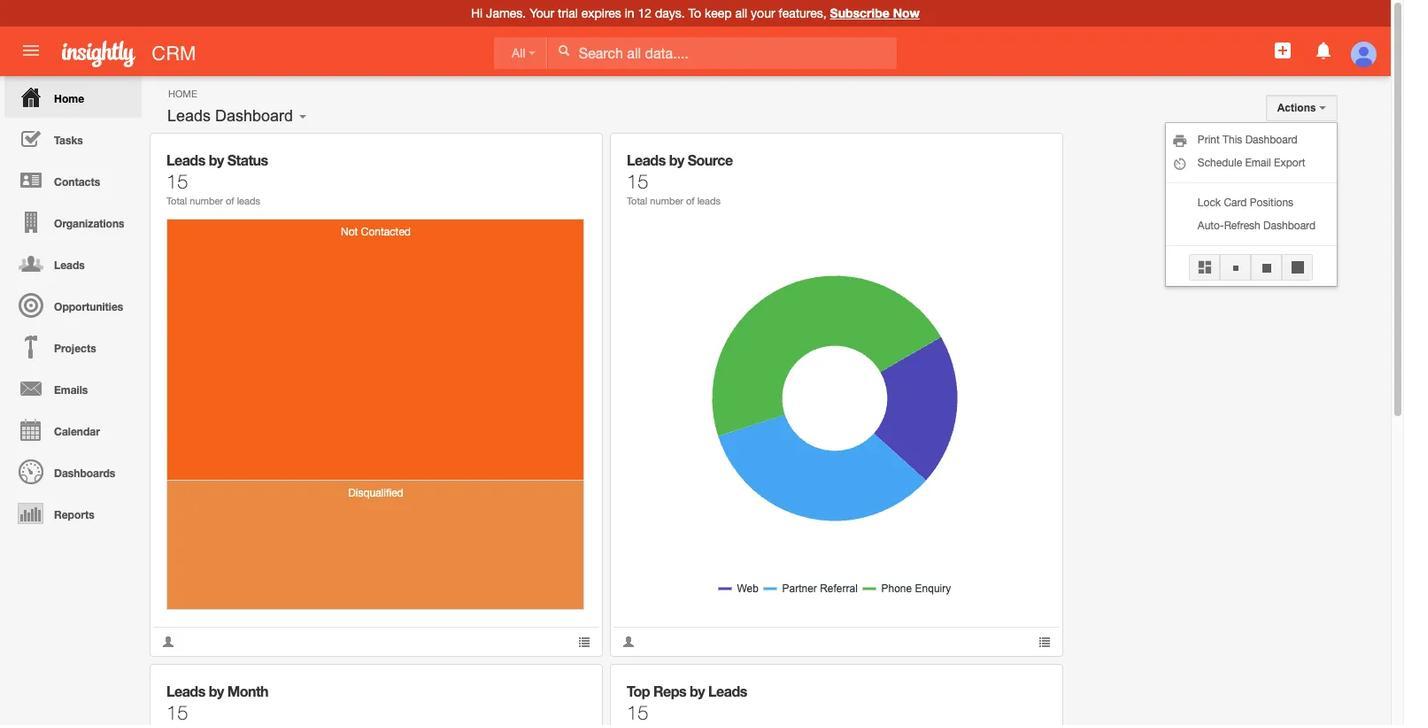 Task type: locate. For each thing, give the bounding box(es) containing it.
1 horizontal spatial of
[[686, 196, 695, 206]]

total inside leads by source 15 total number of leads
[[627, 196, 647, 206]]

1 total from the left
[[166, 196, 187, 206]]

1 horizontal spatial leads
[[697, 196, 721, 206]]

2 total from the left
[[627, 196, 647, 206]]

month
[[227, 683, 268, 699]]

15 down top
[[627, 701, 649, 724]]

2 user image from the left
[[622, 636, 635, 648]]

in
[[625, 6, 635, 20]]

refresh
[[1224, 220, 1261, 232]]

15 for leads by source 15 total number of leads
[[627, 170, 649, 193]]

leads for leads by status 15 total number of leads
[[166, 151, 205, 168]]

by left month
[[209, 683, 224, 699]]

auto-refresh dashboard button
[[1166, 214, 1337, 237]]

this
[[1223, 134, 1242, 146]]

leads inside button
[[167, 107, 211, 125]]

0 horizontal spatial total
[[166, 196, 187, 206]]

leads inside 'leads by status 15 total number of leads'
[[237, 196, 260, 206]]

navigation
[[0, 76, 142, 534]]

features,
[[779, 6, 827, 20]]

print this dashboard
[[1198, 134, 1298, 146]]

actions
[[1277, 102, 1319, 114]]

leads inside leads by source 15 total number of leads
[[627, 151, 666, 168]]

0 horizontal spatial number
[[190, 196, 223, 206]]

number
[[190, 196, 223, 206], [650, 196, 684, 206]]

leads left status
[[166, 151, 205, 168]]

lock card positions
[[1198, 197, 1294, 209]]

leads up leads by status link
[[167, 107, 211, 125]]

total for leads by source
[[627, 196, 647, 206]]

1 user image from the left
[[162, 636, 174, 648]]

subscribe
[[830, 5, 890, 20]]

leads for leads by source 15 total number of leads
[[627, 151, 666, 168]]

total
[[166, 196, 187, 206], [627, 196, 647, 206]]

15 down leads by status link
[[166, 170, 188, 193]]

15 for leads by month 15
[[166, 701, 188, 724]]

0 horizontal spatial home
[[54, 92, 84, 105]]

dashboard
[[215, 107, 293, 125], [1245, 134, 1298, 146], [1264, 220, 1316, 232]]

by left source
[[669, 151, 684, 168]]

leads
[[167, 107, 211, 125], [166, 151, 205, 168], [627, 151, 666, 168], [54, 259, 85, 272], [166, 683, 205, 699], [708, 683, 747, 699]]

2 leads from the left
[[697, 196, 721, 206]]

all
[[735, 6, 747, 20]]

leads up opportunities link
[[54, 259, 85, 272]]

of for source
[[686, 196, 695, 206]]

leads dashboard
[[167, 107, 293, 125]]

number down leads by source link
[[650, 196, 684, 206]]

dashboard for auto-refresh dashboard
[[1264, 220, 1316, 232]]

2 of from the left
[[686, 196, 695, 206]]

by left status
[[209, 151, 224, 168]]

15
[[166, 170, 188, 193], [627, 170, 649, 193], [166, 701, 188, 724], [627, 701, 649, 724]]

of inside leads by source 15 total number of leads
[[686, 196, 695, 206]]

2 vertical spatial dashboard
[[1264, 220, 1316, 232]]

leads left source
[[627, 151, 666, 168]]

schedule
[[1198, 157, 1242, 169]]

leads by source 15 total number of leads
[[627, 151, 733, 206]]

15 inside 'leads by status 15 total number of leads'
[[166, 170, 188, 193]]

1 number from the left
[[190, 196, 223, 206]]

by inside leads by source 15 total number of leads
[[669, 151, 684, 168]]

leads for leads dashboard
[[167, 107, 211, 125]]

0 horizontal spatial user image
[[162, 636, 174, 648]]

total inside 'leads by status 15 total number of leads'
[[166, 196, 187, 206]]

1 leads from the left
[[237, 196, 260, 206]]

now
[[893, 5, 920, 20]]

print this dashboard link
[[1166, 128, 1337, 151]]

user image right list icon
[[622, 636, 635, 648]]

not contacted
[[341, 226, 411, 238]]

leads
[[237, 196, 260, 206], [697, 196, 721, 206]]

of down leads by source link
[[686, 196, 695, 206]]

calendar link
[[4, 409, 142, 451]]

1 of from the left
[[226, 196, 234, 206]]

white image
[[558, 44, 570, 57]]

by inside 'leads by month 15'
[[209, 683, 224, 699]]

navigation containing home
[[0, 76, 142, 534]]

by right reps at the left bottom of the page
[[690, 683, 705, 699]]

home down crm
[[168, 89, 197, 99]]

projects
[[54, 342, 96, 355]]

dashboard up email
[[1245, 134, 1298, 146]]

dashboard up status
[[215, 107, 293, 125]]

wrench image for leads by source
[[1026, 146, 1038, 158]]

1 horizontal spatial number
[[650, 196, 684, 206]]

by
[[209, 151, 224, 168], [669, 151, 684, 168], [209, 683, 224, 699], [690, 683, 705, 699]]

user image for leads by status
[[162, 636, 174, 648]]

leads by status 15 total number of leads
[[166, 151, 268, 206]]

user image up leads by month link
[[162, 636, 174, 648]]

number down leads by status link
[[190, 196, 223, 206]]

leads right reps at the left bottom of the page
[[708, 683, 747, 699]]

total down leads by status link
[[166, 196, 187, 206]]

organizations link
[[4, 201, 142, 243]]

number inside 'leads by status 15 total number of leads'
[[190, 196, 223, 206]]

leads inside leads by source 15 total number of leads
[[697, 196, 721, 206]]

leads by status link
[[166, 151, 268, 168]]

trial
[[558, 6, 578, 20]]

top reps by leads 15
[[627, 683, 747, 724]]

15 down leads by month link
[[166, 701, 188, 724]]

of down leads by status link
[[226, 196, 234, 206]]

home
[[168, 89, 197, 99], [54, 92, 84, 105]]

all
[[512, 46, 526, 60]]

reps
[[653, 683, 686, 699]]

total down leads by source link
[[627, 196, 647, 206]]

leads inside 'leads by month 15'
[[166, 683, 205, 699]]

15 inside top reps by leads 15
[[627, 701, 649, 724]]

calendar
[[54, 425, 100, 438]]

opportunities link
[[4, 284, 142, 326]]

projects link
[[4, 326, 142, 367]]

15 for leads by status 15 total number of leads
[[166, 170, 188, 193]]

wrench image
[[565, 146, 578, 158], [1026, 146, 1038, 158], [1026, 677, 1038, 690]]

12
[[638, 6, 652, 20]]

15 down leads by source link
[[627, 170, 649, 193]]

top reps by leads link
[[627, 683, 747, 699]]

notifications image
[[1313, 40, 1334, 61]]

2 number from the left
[[650, 196, 684, 206]]

leads for leads by month 15
[[166, 683, 205, 699]]

leads left month
[[166, 683, 205, 699]]

leads down status
[[237, 196, 260, 206]]

by inside 'leads by status 15 total number of leads'
[[209, 151, 224, 168]]

0 horizontal spatial leads
[[237, 196, 260, 206]]

number inside leads by source 15 total number of leads
[[650, 196, 684, 206]]

lock card positions button
[[1166, 191, 1337, 214]]

reports
[[54, 508, 94, 521]]

user image
[[162, 636, 174, 648], [622, 636, 635, 648]]

15 inside 'leads by month 15'
[[166, 701, 188, 724]]

1 vertical spatial dashboard
[[1245, 134, 1298, 146]]

james.
[[486, 6, 526, 20]]

of inside 'leads by status 15 total number of leads'
[[226, 196, 234, 206]]

reports link
[[4, 492, 142, 534]]

0 horizontal spatial of
[[226, 196, 234, 206]]

leads by month link
[[166, 683, 268, 699]]

keep
[[705, 6, 732, 20]]

contacts link
[[4, 159, 142, 201]]

expires
[[581, 6, 621, 20]]

emails link
[[4, 367, 142, 409]]

1 horizontal spatial user image
[[622, 636, 635, 648]]

leads inside 'leads by status 15 total number of leads'
[[166, 151, 205, 168]]

dashboard down positions
[[1264, 220, 1316, 232]]

leads inside navigation
[[54, 259, 85, 272]]

leads down source
[[697, 196, 721, 206]]

card
[[1224, 197, 1247, 209]]

1 horizontal spatial total
[[627, 196, 647, 206]]

export
[[1274, 157, 1305, 169]]

of for status
[[226, 196, 234, 206]]

actions button
[[1266, 95, 1338, 121]]

home up tasks link
[[54, 92, 84, 105]]

of
[[226, 196, 234, 206], [686, 196, 695, 206]]

15 inside leads by source 15 total number of leads
[[627, 170, 649, 193]]

tasks link
[[4, 118, 142, 159]]



Task type: vqa. For each thing, say whether or not it's contained in the screenshot.
left of
yes



Task type: describe. For each thing, give the bounding box(es) containing it.
list image
[[1039, 636, 1051, 648]]

status
[[227, 151, 268, 168]]

emails
[[54, 383, 88, 397]]

leads dashboard button
[[161, 103, 299, 129]]

positions
[[1250, 197, 1294, 209]]

leads for status
[[237, 196, 260, 206]]

wrench image
[[565, 677, 578, 690]]

Search all data.... text field
[[548, 37, 897, 69]]

auto-
[[1198, 220, 1224, 232]]

contacts
[[54, 175, 100, 189]]

home link
[[4, 76, 142, 118]]

days.
[[655, 6, 685, 20]]

list image
[[578, 636, 591, 648]]

email
[[1245, 157, 1271, 169]]

print
[[1198, 134, 1220, 146]]

tasks
[[54, 134, 83, 147]]

disqualified
[[348, 487, 403, 499]]

by for leads by status 15 total number of leads
[[209, 151, 224, 168]]

schedule email export link
[[1166, 151, 1337, 174]]

0 vertical spatial dashboard
[[215, 107, 293, 125]]

auto-refresh dashboard
[[1198, 220, 1316, 232]]

lock
[[1198, 197, 1221, 209]]

1 horizontal spatial home
[[168, 89, 197, 99]]

leads inside top reps by leads 15
[[708, 683, 747, 699]]

user image for leads by source
[[622, 636, 635, 648]]

leads by source link
[[627, 151, 733, 168]]

crm
[[152, 42, 196, 65]]

wrench image for leads by status
[[565, 146, 578, 158]]

dashboards link
[[4, 451, 142, 492]]

dashboard for print this dashboard
[[1245, 134, 1298, 146]]

opportunities
[[54, 300, 123, 313]]

source
[[688, 151, 733, 168]]

schedule email export
[[1198, 157, 1305, 169]]

leads link
[[4, 243, 142, 284]]

your
[[530, 6, 554, 20]]

leads by month 15
[[166, 683, 268, 724]]

to
[[688, 6, 701, 20]]

all link
[[494, 37, 548, 69]]

home inside navigation
[[54, 92, 84, 105]]

contacted
[[361, 226, 411, 238]]

top
[[627, 683, 650, 699]]

leads for leads
[[54, 259, 85, 272]]

subscribe now link
[[830, 5, 920, 20]]

by for leads by month 15
[[209, 683, 224, 699]]

dashboards
[[54, 467, 115, 480]]

leads for source
[[697, 196, 721, 206]]

by for leads by source 15 total number of leads
[[669, 151, 684, 168]]

number for status
[[190, 196, 223, 206]]

not
[[341, 226, 358, 238]]

total for leads by status
[[166, 196, 187, 206]]

hi james. your trial expires in 12 days. to keep all your features, subscribe now
[[471, 5, 920, 20]]

your
[[751, 6, 775, 20]]

organizations
[[54, 217, 124, 230]]

by inside top reps by leads 15
[[690, 683, 705, 699]]

hi
[[471, 6, 483, 20]]

number for source
[[650, 196, 684, 206]]



